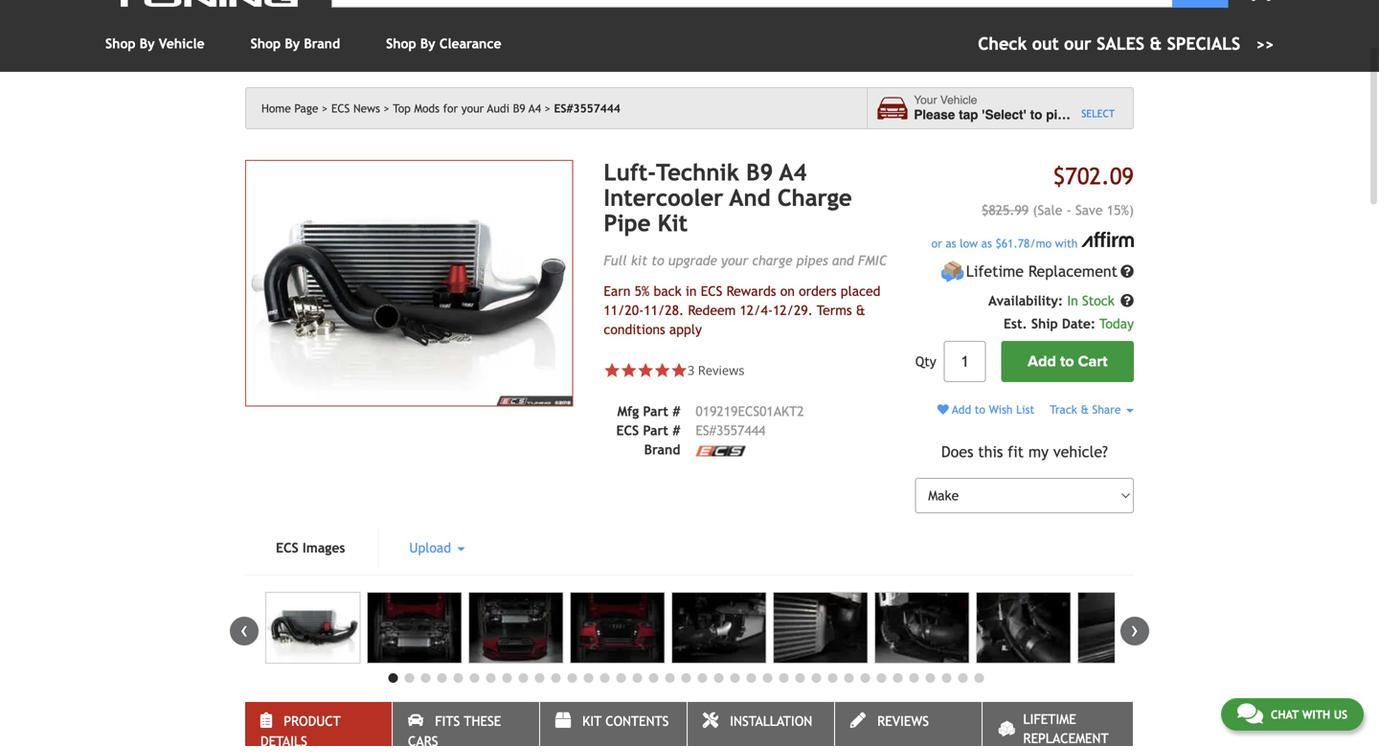 Task type: vqa. For each thing, say whether or not it's contained in the screenshot.
second Delete icon from the top of the page
no



Task type: describe. For each thing, give the bounding box(es) containing it.
apply
[[669, 322, 702, 337]]

charge
[[778, 184, 852, 211]]

0 vertical spatial your
[[461, 102, 484, 115]]

0 vertical spatial replacement
[[1029, 263, 1118, 280]]

fits these cars
[[408, 714, 501, 746]]

page
[[294, 102, 318, 115]]

'select'
[[982, 107, 1027, 122]]

to right kit
[[652, 253, 664, 268]]

full kit to upgrade your charge pipes and fmic
[[604, 253, 887, 268]]

installation link
[[688, 702, 834, 746]]

on
[[780, 284, 795, 299]]

and
[[832, 253, 854, 268]]

/mo
[[1030, 236, 1052, 250]]

mods
[[414, 102, 440, 115]]

ecs news
[[331, 102, 380, 115]]

earn 5% back in ecs rewards on orders placed 11/20-11/28. redeem 12/4-12/29. terms & conditions apply
[[604, 284, 881, 337]]

redeem
[[688, 303, 736, 318]]

1 # from the top
[[673, 404, 681, 419]]

chat with us
[[1271, 708, 1348, 721]]

technik
[[656, 159, 739, 186]]

ecs inside earn 5% back in ecs rewards on orders placed 11/20-11/28. redeem 12/4-12/29. terms & conditions apply
[[701, 284, 723, 299]]

top mods for your audi b9 a4 link
[[393, 102, 551, 115]]

mfg
[[617, 404, 639, 419]]

intercooler
[[604, 184, 724, 211]]

15%)
[[1107, 202, 1134, 218]]

low
[[960, 236, 978, 250]]

019219ecs01akt2
[[696, 404, 804, 419]]

chat
[[1271, 708, 1299, 721]]

3 reviews link
[[688, 362, 745, 379]]

a4 inside the luft-technik b9 a4 intercooler and charge pipe kit
[[780, 159, 807, 186]]

date:
[[1062, 316, 1096, 332]]

1 vertical spatial replacement
[[1023, 731, 1109, 746]]

1 vertical spatial kit
[[583, 714, 602, 729]]

vehicle
[[1087, 107, 1131, 122]]

shop by clearance
[[386, 36, 502, 51]]

fmic
[[858, 253, 887, 268]]

brand for es# 3557444 brand
[[644, 442, 681, 458]]

track & share button
[[1050, 403, 1134, 416]]

& for sales
[[1150, 34, 1162, 54]]

3
[[688, 362, 695, 379]]

shop for shop by clearance
[[386, 36, 416, 51]]

upload
[[409, 540, 455, 556]]

product details link
[[245, 702, 392, 746]]

shop for shop by brand
[[251, 36, 281, 51]]

specials
[[1167, 34, 1241, 54]]

‹
[[240, 617, 248, 642]]

or as low as $ 61.78 /mo with
[[932, 236, 1081, 250]]

1 horizontal spatial reviews
[[878, 714, 929, 729]]

heart image
[[938, 404, 949, 415]]

1 vertical spatial lifetime replacement
[[1023, 712, 1109, 746]]

add to wish list
[[949, 403, 1035, 416]]

sales & specials
[[1097, 34, 1241, 54]]

pipe
[[604, 210, 651, 236]]

this product is lifetime replacement eligible image
[[941, 260, 965, 284]]

today
[[1100, 316, 1134, 332]]

pipes
[[797, 253, 828, 268]]

add to cart
[[1028, 353, 1108, 371]]

& inside earn 5% back in ecs rewards on orders placed 11/20-11/28. redeem 12/4-12/29. terms & conditions apply
[[856, 303, 866, 318]]

fit
[[1008, 443, 1024, 461]]

add for add to wish list
[[952, 403, 972, 416]]

11/20-
[[604, 303, 644, 318]]

$
[[996, 236, 1002, 250]]

add to wish list link
[[938, 403, 1035, 416]]

chat with us link
[[1221, 698, 1364, 731]]

top
[[393, 102, 411, 115]]

1 as from the left
[[946, 236, 957, 250]]

or
[[932, 236, 942, 250]]

shop by brand
[[251, 36, 340, 51]]

availability:
[[989, 293, 1063, 309]]

brand for shop by brand
[[304, 36, 340, 51]]

save
[[1076, 202, 1103, 218]]

by for vehicle
[[140, 36, 155, 51]]

Search text field
[[331, 0, 1173, 8]]

add for add to cart
[[1028, 353, 1056, 371]]

these
[[464, 714, 501, 729]]

# inside 019219ecs01akt2 ecs part #
[[673, 423, 681, 438]]

in
[[1067, 293, 1078, 309]]

full
[[604, 253, 627, 268]]

fits
[[435, 714, 460, 729]]

ecs news link
[[331, 102, 390, 115]]

cars
[[408, 734, 438, 746]]

vehicle inside your vehicle please tap 'select' to pick a vehicle
[[941, 94, 978, 107]]

question circle image
[[1121, 294, 1134, 308]]

my
[[1029, 443, 1049, 461]]

11/28.
[[644, 303, 684, 318]]

kit contents
[[583, 714, 669, 729]]

shop by vehicle
[[105, 36, 205, 51]]

sales
[[1097, 34, 1145, 54]]

ecs inside 019219ecs01akt2 ecs part #
[[616, 423, 639, 438]]

track & share
[[1050, 403, 1125, 416]]

‹ link
[[230, 617, 259, 646]]

ecs left images
[[276, 540, 299, 556]]

question circle image
[[1121, 265, 1134, 278]]

ecs images
[[276, 540, 345, 556]]

wish
[[989, 403, 1013, 416]]

0 vertical spatial lifetime replacement
[[966, 263, 1118, 280]]

stock
[[1082, 293, 1115, 309]]

home page link
[[262, 102, 328, 115]]

product details
[[261, 714, 341, 746]]

0 horizontal spatial vehicle
[[159, 36, 205, 51]]

0 vertical spatial lifetime
[[966, 263, 1024, 280]]

does
[[941, 443, 974, 461]]

lifetime inside lifetime replacement
[[1023, 712, 1076, 727]]

4 star image from the left
[[671, 362, 688, 379]]

your
[[914, 94, 937, 107]]

es#
[[696, 423, 717, 438]]

lifetime replacement link
[[983, 702, 1133, 746]]

fits these cars link
[[393, 702, 539, 746]]

est. ship date: today
[[1004, 316, 1134, 332]]

and
[[730, 184, 771, 211]]

2 as from the left
[[982, 236, 992, 250]]

share
[[1093, 403, 1121, 416]]



Task type: locate. For each thing, give the bounding box(es) containing it.
3 shop from the left
[[386, 36, 416, 51]]

1 horizontal spatial your
[[721, 253, 748, 268]]

brand down mfg part #
[[644, 442, 681, 458]]

by for clearance
[[420, 36, 436, 51]]

3 star image from the left
[[654, 362, 671, 379]]

images
[[303, 540, 345, 556]]

track
[[1050, 403, 1078, 416]]

2 horizontal spatial by
[[420, 36, 436, 51]]

comments image
[[1238, 702, 1263, 725]]

part right 'mfg'
[[643, 404, 669, 419]]

# left es#
[[673, 423, 681, 438]]

0 horizontal spatial add
[[952, 403, 972, 416]]

es# 3557444 brand
[[644, 423, 766, 458]]

ship
[[1032, 316, 1058, 332]]

this
[[978, 443, 1003, 461]]

& for track
[[1081, 403, 1089, 416]]

b9 right 'audi'
[[513, 102, 526, 115]]

0 vertical spatial vehicle
[[159, 36, 205, 51]]

product
[[284, 714, 341, 729]]

1 vertical spatial with
[[1302, 708, 1331, 721]]

add
[[1028, 353, 1056, 371], [952, 403, 972, 416]]

0 horizontal spatial kit
[[583, 714, 602, 729]]

home page
[[262, 102, 318, 115]]

brand up page
[[304, 36, 340, 51]]

brand inside es# 3557444 brand
[[644, 442, 681, 458]]

1 horizontal spatial by
[[285, 36, 300, 51]]

0 horizontal spatial shop
[[105, 36, 136, 51]]

to inside your vehicle please tap 'select' to pick a vehicle
[[1030, 107, 1043, 122]]

3557444
[[717, 423, 766, 438]]

(sale
[[1033, 202, 1063, 218]]

1 star image from the left
[[621, 362, 637, 379]]

1 vertical spatial brand
[[644, 442, 681, 458]]

0 vertical spatial with
[[1055, 236, 1078, 250]]

your right for
[[461, 102, 484, 115]]

& right sales
[[1150, 34, 1162, 54]]

3 by from the left
[[420, 36, 436, 51]]

1 vertical spatial vehicle
[[941, 94, 978, 107]]

kit up upgrade
[[658, 210, 688, 236]]

ecs down 'mfg'
[[616, 423, 639, 438]]

to left wish at right bottom
[[975, 403, 986, 416]]

0 vertical spatial part
[[643, 404, 669, 419]]

tap
[[959, 107, 979, 122]]

0 horizontal spatial by
[[140, 36, 155, 51]]

your
[[461, 102, 484, 115], [721, 253, 748, 268]]

home
[[262, 102, 291, 115]]

a4 right the and
[[780, 159, 807, 186]]

to left pick
[[1030, 107, 1043, 122]]

by down ecs tuning image
[[140, 36, 155, 51]]

shop by vehicle link
[[105, 36, 205, 51]]

0 vertical spatial brand
[[304, 36, 340, 51]]

&
[[1150, 34, 1162, 54], [856, 303, 866, 318], [1081, 403, 1089, 416]]

es#3557444 - 019219ecs01akt2 -  luft-technik b9 a4 intercooler and charge pipe kit - full kit to upgrade your charge pipes and fmic - ecs - audi image
[[245, 160, 573, 407], [265, 592, 361, 664], [367, 592, 462, 664], [468, 592, 564, 664], [570, 592, 665, 664], [672, 592, 767, 664], [773, 592, 868, 664], [875, 592, 970, 664], [976, 592, 1071, 664], [1078, 592, 1173, 664]]

1 vertical spatial part
[[643, 423, 669, 438]]

1 vertical spatial #
[[673, 423, 681, 438]]

2 horizontal spatial &
[[1150, 34, 1162, 54]]

5%
[[635, 284, 650, 299]]

your vehicle please tap 'select' to pick a vehicle
[[914, 94, 1131, 122]]

as right or
[[946, 236, 957, 250]]

select link
[[1082, 106, 1115, 122]]

3 reviews
[[688, 362, 745, 379]]

to inside button
[[1060, 353, 1074, 371]]

1 by from the left
[[140, 36, 155, 51]]

part inside 019219ecs01akt2 ecs part #
[[643, 423, 669, 438]]

sales & specials link
[[978, 31, 1274, 57]]

0 horizontal spatial b9
[[513, 102, 526, 115]]

& down placed
[[856, 303, 866, 318]]

replacement
[[1029, 263, 1118, 280], [1023, 731, 1109, 746]]

vehicle up tap
[[941, 94, 978, 107]]

us
[[1334, 708, 1348, 721]]

1 vertical spatial b9
[[746, 159, 773, 186]]

ecs
[[331, 102, 350, 115], [701, 284, 723, 299], [616, 423, 639, 438], [276, 540, 299, 556]]

0 vertical spatial kit
[[658, 210, 688, 236]]

cart
[[1078, 353, 1108, 371]]

your up "rewards"
[[721, 253, 748, 268]]

1 horizontal spatial as
[[982, 236, 992, 250]]

star image left 3
[[654, 362, 671, 379]]

0 vertical spatial add
[[1028, 353, 1056, 371]]

es#3557444
[[554, 102, 621, 115]]

1 horizontal spatial with
[[1302, 708, 1331, 721]]

ecs image
[[696, 446, 746, 457]]

to left the cart
[[1060, 353, 1074, 371]]

news
[[353, 102, 380, 115]]

conditions
[[604, 322, 665, 337]]

add inside button
[[1028, 353, 1056, 371]]

12/4-
[[740, 303, 773, 318]]

0 horizontal spatial with
[[1055, 236, 1078, 250]]

1 horizontal spatial a4
[[780, 159, 807, 186]]

rewards
[[727, 284, 776, 299]]

vehicle down ecs tuning image
[[159, 36, 205, 51]]

1 vertical spatial lifetime
[[1023, 712, 1076, 727]]

audi
[[487, 102, 510, 115]]

2 star image from the left
[[637, 362, 654, 379]]

0 vertical spatial &
[[1150, 34, 1162, 54]]

star image right star image
[[637, 362, 654, 379]]

a4 right 'audi'
[[529, 102, 541, 115]]

1 shop from the left
[[105, 36, 136, 51]]

2 part from the top
[[643, 423, 669, 438]]

0 horizontal spatial &
[[856, 303, 866, 318]]

a4
[[529, 102, 541, 115], [780, 159, 807, 186]]

luft-
[[604, 159, 656, 186]]

luft-technik b9 a4 intercooler and charge pipe kit
[[604, 159, 852, 236]]

2 vertical spatial &
[[1081, 403, 1089, 416]]

0 horizontal spatial as
[[946, 236, 957, 250]]

does this fit my vehicle?
[[941, 443, 1108, 461]]

by left clearance
[[420, 36, 436, 51]]

0 vertical spatial a4
[[529, 102, 541, 115]]

61.78
[[1002, 236, 1030, 250]]

2 horizontal spatial shop
[[386, 36, 416, 51]]

0 vertical spatial b9
[[513, 102, 526, 115]]

2 shop from the left
[[251, 36, 281, 51]]

shop for shop by vehicle
[[105, 36, 136, 51]]

#
[[673, 404, 681, 419], [673, 423, 681, 438]]

ecs tuning image
[[105, 0, 316, 7]]

add to cart button
[[1002, 341, 1134, 382]]

1 vertical spatial a4
[[780, 159, 807, 186]]

0 vertical spatial reviews
[[698, 362, 745, 379]]

a
[[1076, 107, 1083, 122]]

placed
[[841, 284, 881, 299]]

top mods for your audi b9 a4
[[393, 102, 541, 115]]

mfg part #
[[617, 404, 681, 419]]

1 part from the top
[[643, 404, 669, 419]]

12/29.
[[773, 303, 813, 318]]

1 vertical spatial reviews
[[878, 714, 929, 729]]

2 # from the top
[[673, 423, 681, 438]]

back
[[654, 284, 682, 299]]

qty
[[916, 354, 937, 369]]

availability: in stock
[[989, 293, 1119, 309]]

0 horizontal spatial a4
[[529, 102, 541, 115]]

1 horizontal spatial b9
[[746, 159, 773, 186]]

b9 inside the luft-technik b9 a4 intercooler and charge pipe kit
[[746, 159, 773, 186]]

2 by from the left
[[285, 36, 300, 51]]

with left us
[[1302, 708, 1331, 721]]

kit inside the luft-technik b9 a4 intercooler and charge pipe kit
[[658, 210, 688, 236]]

by up the home page link
[[285, 36, 300, 51]]

b9 left charge
[[746, 159, 773, 186]]

$825.99
[[982, 202, 1029, 218]]

star image
[[604, 362, 621, 379]]

vehicle?
[[1054, 443, 1108, 461]]

star image
[[621, 362, 637, 379], [637, 362, 654, 379], [654, 362, 671, 379], [671, 362, 688, 379]]

1 vertical spatial add
[[952, 403, 972, 416]]

kit contents link
[[540, 702, 687, 746]]

0 horizontal spatial brand
[[304, 36, 340, 51]]

› link
[[1121, 617, 1150, 646]]

part
[[643, 404, 669, 419], [643, 423, 669, 438]]

by for brand
[[285, 36, 300, 51]]

1 horizontal spatial add
[[1028, 353, 1056, 371]]

shop by brand link
[[251, 36, 340, 51]]

1 vertical spatial your
[[721, 253, 748, 268]]

terms
[[817, 303, 852, 318]]

0 horizontal spatial reviews
[[698, 362, 745, 379]]

for
[[443, 102, 458, 115]]

clearance
[[440, 36, 502, 51]]

installation
[[730, 714, 813, 729]]

add down ship
[[1028, 353, 1056, 371]]

earn
[[604, 284, 631, 299]]

$825.99 (sale - save 15%)
[[982, 202, 1134, 218]]

1 vertical spatial &
[[856, 303, 866, 318]]

1 horizontal spatial brand
[[644, 442, 681, 458]]

in
[[686, 284, 697, 299]]

please
[[914, 107, 955, 122]]

kit left contents
[[583, 714, 602, 729]]

1 horizontal spatial shop
[[251, 36, 281, 51]]

as left the $
[[982, 236, 992, 250]]

1 horizontal spatial &
[[1081, 403, 1089, 416]]

charge
[[752, 253, 793, 268]]

select
[[1082, 108, 1115, 120]]

None text field
[[944, 341, 986, 382]]

lifetime
[[966, 263, 1024, 280], [1023, 712, 1076, 727]]

0 vertical spatial #
[[673, 404, 681, 419]]

1 horizontal spatial vehicle
[[941, 94, 978, 107]]

0 horizontal spatial your
[[461, 102, 484, 115]]

ecs left news
[[331, 102, 350, 115]]

pick
[[1046, 107, 1072, 122]]

or as low as $61.78/mo with  - affirm financing (opens in modal) element
[[916, 235, 1134, 252]]

# up es# 3557444 brand
[[673, 404, 681, 419]]

1 horizontal spatial kit
[[658, 210, 688, 236]]

part down mfg part #
[[643, 423, 669, 438]]

& right track
[[1081, 403, 1089, 416]]

with right /mo
[[1055, 236, 1078, 250]]

as
[[946, 236, 957, 250], [982, 236, 992, 250]]

star image down apply
[[671, 362, 688, 379]]

upload button
[[379, 529, 496, 567]]

ecs up redeem
[[701, 284, 723, 299]]

add right heart icon
[[952, 403, 972, 416]]

shop by clearance link
[[386, 36, 502, 51]]

list
[[1016, 403, 1035, 416]]

star image up 'mfg'
[[621, 362, 637, 379]]



